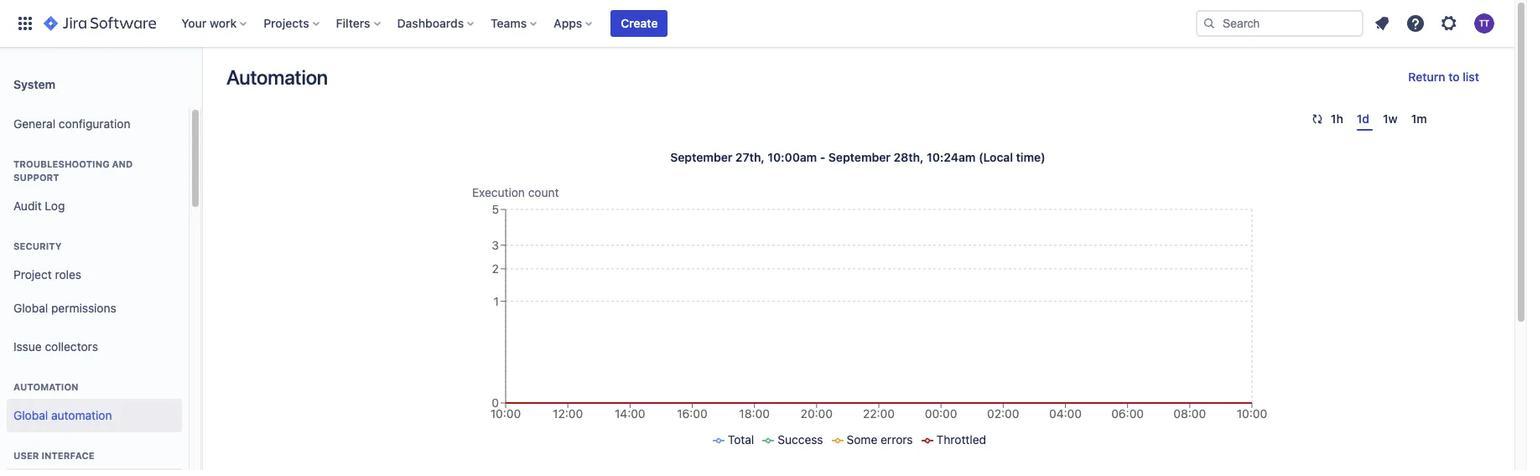 Task type: locate. For each thing, give the bounding box(es) containing it.
create button
[[611, 10, 668, 37]]

0 horizontal spatial september
[[670, 150, 732, 164]]

issue collectors
[[13, 339, 98, 354]]

1m
[[1411, 112, 1427, 126]]

create
[[621, 16, 658, 30]]

execution count
[[472, 185, 559, 200]]

september right - at the top right
[[828, 150, 891, 164]]

10:24am
[[927, 150, 976, 164]]

1 vertical spatial global
[[13, 408, 48, 422]]

user interface
[[13, 450, 94, 461]]

projects button
[[258, 10, 326, 37]]

1 vertical spatial automation
[[13, 382, 78, 392]]

banner
[[0, 0, 1515, 47]]

2 global from the top
[[13, 408, 48, 422]]

1 september from the left
[[670, 150, 732, 164]]

log
[[45, 198, 65, 213]]

1 horizontal spatial automation
[[226, 65, 328, 89]]

general configuration link
[[7, 107, 182, 141]]

september left 27th,
[[670, 150, 732, 164]]

jira software image
[[44, 13, 156, 34], [44, 13, 156, 34]]

settings image
[[1439, 13, 1459, 34]]

28th,
[[894, 150, 924, 164]]

global automation
[[13, 408, 112, 422]]

audit
[[13, 198, 42, 213]]

global for global automation
[[13, 408, 48, 422]]

1 horizontal spatial september
[[828, 150, 891, 164]]

0 vertical spatial global
[[13, 301, 48, 315]]

automation down the projects
[[226, 65, 328, 89]]

to
[[1448, 70, 1460, 84]]

projects
[[264, 16, 309, 30]]

2 september from the left
[[828, 150, 891, 164]]

troubleshooting and support
[[13, 158, 133, 183]]

september
[[670, 150, 732, 164], [828, 150, 891, 164]]

user
[[13, 450, 39, 461]]

september 27th, 10:00am - september 28th, 10:24am (local time)
[[670, 150, 1045, 164]]

primary element
[[10, 0, 1196, 47]]

filters button
[[331, 10, 387, 37]]

10:00am
[[768, 150, 817, 164]]

project roles link
[[7, 258, 182, 292]]

global
[[13, 301, 48, 315], [13, 408, 48, 422]]

global inside security group
[[13, 301, 48, 315]]

return to list button
[[1398, 64, 1489, 91]]

global inside automation group
[[13, 408, 48, 422]]

0 vertical spatial automation
[[226, 65, 328, 89]]

general
[[13, 116, 55, 130]]

global permissions link
[[7, 292, 182, 325]]

security group
[[7, 223, 182, 330]]

your work
[[181, 16, 237, 30]]

global down project
[[13, 301, 48, 315]]

total
[[728, 433, 754, 447]]

sidebar navigation image
[[183, 67, 220, 101]]

permissions
[[51, 301, 116, 315]]

global permissions
[[13, 301, 116, 315]]

filters
[[336, 16, 370, 30]]

-
[[820, 150, 825, 164]]

automation up global automation
[[13, 382, 78, 392]]

automation
[[226, 65, 328, 89], [13, 382, 78, 392]]

security
[[13, 241, 62, 252]]

1 global from the top
[[13, 301, 48, 315]]

0 horizontal spatial automation
[[13, 382, 78, 392]]

execution
[[472, 185, 525, 200]]

success
[[778, 433, 823, 447]]

appswitcher icon image
[[15, 13, 35, 34]]

global up the user
[[13, 408, 48, 422]]



Task type: describe. For each thing, give the bounding box(es) containing it.
1w
[[1383, 112, 1398, 126]]

notifications image
[[1372, 13, 1392, 34]]

global for global permissions
[[13, 301, 48, 315]]

list
[[1463, 70, 1479, 84]]

automation
[[51, 408, 112, 422]]

issue collectors link
[[7, 330, 182, 364]]

and
[[112, 158, 133, 169]]

interface
[[41, 450, 94, 461]]

help image
[[1406, 13, 1426, 34]]

your profile and settings image
[[1474, 13, 1494, 34]]

count
[[528, 185, 559, 200]]

project
[[13, 267, 52, 281]]

banner containing your work
[[0, 0, 1515, 47]]

some errors
[[847, 433, 913, 447]]

support
[[13, 172, 59, 183]]

system
[[13, 77, 55, 91]]

troubleshooting
[[13, 158, 109, 169]]

global automation link
[[7, 399, 182, 433]]

return
[[1408, 70, 1445, 84]]

configuration
[[59, 116, 130, 130]]

1h
[[1331, 112, 1343, 126]]

(local
[[979, 150, 1013, 164]]

27th,
[[735, 150, 765, 164]]

collectors
[[45, 339, 98, 354]]

audit log
[[13, 198, 65, 213]]

issue
[[13, 339, 42, 354]]

troubleshooting and support group
[[7, 141, 182, 228]]

dashboards
[[397, 16, 464, 30]]

audit log link
[[7, 190, 182, 223]]

return to list
[[1408, 70, 1479, 84]]

your
[[181, 16, 207, 30]]

work
[[210, 16, 237, 30]]

1d
[[1357, 112, 1369, 126]]

Search field
[[1196, 10, 1364, 37]]

time)
[[1016, 150, 1045, 164]]

your work button
[[176, 10, 253, 37]]

some
[[847, 433, 877, 447]]

general configuration
[[13, 116, 130, 130]]

throttled
[[936, 433, 986, 447]]

errors
[[881, 433, 913, 447]]

dashboards button
[[392, 10, 479, 37]]

reload image
[[1311, 112, 1324, 126]]

roles
[[55, 267, 81, 281]]

search image
[[1203, 17, 1216, 30]]

automation group
[[7, 364, 182, 438]]

project roles
[[13, 267, 81, 281]]

automation inside group
[[13, 382, 78, 392]]



Task type: vqa. For each thing, say whether or not it's contained in the screenshot.
1st Group from the bottom
no



